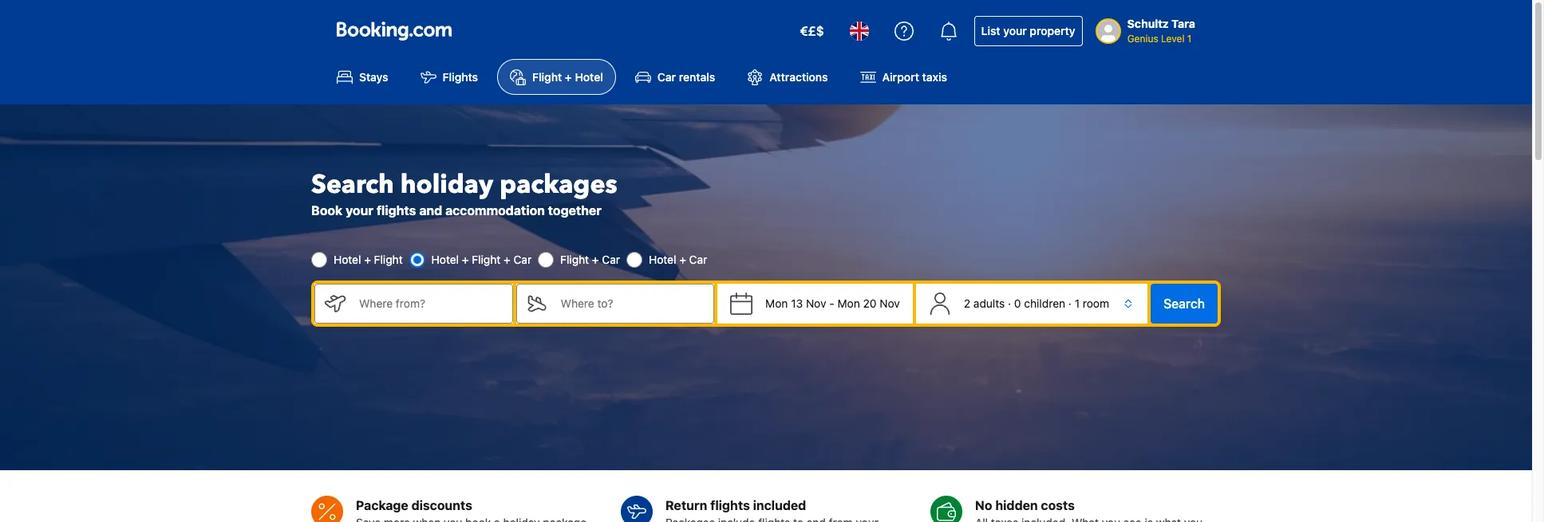 Task type: describe. For each thing, give the bounding box(es) containing it.
costs
[[1041, 499, 1075, 513]]

level
[[1162, 33, 1185, 45]]

13
[[791, 297, 803, 310]]

genius
[[1128, 33, 1159, 45]]

return
[[666, 499, 708, 513]]

-
[[830, 297, 835, 310]]

1 vertical spatial flights
[[711, 499, 750, 513]]

accommodation
[[446, 203, 545, 218]]

return flights included
[[666, 499, 807, 513]]

book
[[311, 203, 343, 218]]

flight + hotel link
[[497, 59, 616, 95]]

1 nov from the left
[[806, 297, 827, 310]]

2 · from the left
[[1069, 297, 1072, 310]]

2
[[964, 297, 971, 310]]

+ for hotel + flight
[[364, 253, 371, 266]]

hotel + flight
[[334, 253, 403, 266]]

mon 13 nov - mon 20 nov
[[766, 297, 900, 310]]

Where from? field
[[346, 284, 513, 324]]

stays
[[359, 70, 388, 84]]

tara
[[1172, 17, 1196, 30]]

room
[[1083, 297, 1110, 310]]

stays link
[[324, 59, 401, 95]]

flight inside flight + hotel link
[[533, 70, 562, 84]]

no
[[976, 499, 993, 513]]

hidden
[[996, 499, 1038, 513]]

1 mon from the left
[[766, 297, 788, 310]]

hotel + car
[[649, 253, 708, 266]]

flights
[[443, 70, 478, 84]]

flight + car
[[561, 253, 620, 266]]

flights link
[[408, 59, 491, 95]]

+ for hotel + car
[[680, 253, 686, 266]]

discounts
[[412, 499, 473, 513]]

package discounts
[[356, 499, 473, 513]]

+ for hotel + flight + car
[[462, 253, 469, 266]]

2 mon from the left
[[838, 297, 860, 310]]

hotel for hotel + flight
[[334, 253, 361, 266]]

search for search holiday packages book your flights and accommodation together
[[311, 167, 394, 202]]

property
[[1030, 24, 1076, 38]]

search button
[[1151, 284, 1218, 324]]

20
[[863, 297, 877, 310]]

airport taxis
[[883, 70, 948, 84]]

your inside the 'search holiday packages book your flights and accommodation together'
[[346, 203, 374, 218]]

hotel for hotel + flight + car
[[432, 253, 459, 266]]

taxis
[[923, 70, 948, 84]]

booking.com online hotel reservations image
[[337, 22, 452, 41]]

children
[[1025, 297, 1066, 310]]

+ for flight + hotel
[[565, 70, 572, 84]]

flight + hotel
[[533, 70, 603, 84]]

2 nov from the left
[[880, 297, 900, 310]]

1 · from the left
[[1008, 297, 1012, 310]]

and
[[419, 203, 442, 218]]

0
[[1015, 297, 1022, 310]]



Task type: vqa. For each thing, say whether or not it's contained in the screenshot.
€£$ "button"
yes



Task type: locate. For each thing, give the bounding box(es) containing it.
nov left -
[[806, 297, 827, 310]]

search inside search button
[[1164, 297, 1205, 311]]

1 inside schultz tara genius level 1
[[1188, 33, 1192, 45]]

flights
[[377, 203, 416, 218], [711, 499, 750, 513]]

0 horizontal spatial nov
[[806, 297, 827, 310]]

your right list
[[1004, 24, 1027, 38]]

1 horizontal spatial flights
[[711, 499, 750, 513]]

car rentals link
[[623, 59, 728, 95]]

airport
[[883, 70, 920, 84]]

1 horizontal spatial search
[[1164, 297, 1205, 311]]

1 horizontal spatial mon
[[838, 297, 860, 310]]

0 horizontal spatial search
[[311, 167, 394, 202]]

flight
[[533, 70, 562, 84], [374, 253, 403, 266], [472, 253, 501, 266], [561, 253, 589, 266]]

· right children
[[1069, 297, 1072, 310]]

mon left the 13
[[766, 297, 788, 310]]

0 horizontal spatial your
[[346, 203, 374, 218]]

nov right the 20
[[880, 297, 900, 310]]

your right book
[[346, 203, 374, 218]]

0 vertical spatial 1
[[1188, 33, 1192, 45]]

your inside list your property link
[[1004, 24, 1027, 38]]

€£$ button
[[791, 12, 834, 50]]

hotel for hotel + car
[[649, 253, 677, 266]]

flights right return
[[711, 499, 750, 513]]

car
[[658, 70, 676, 84], [514, 253, 532, 266], [602, 253, 620, 266], [689, 253, 708, 266]]

·
[[1008, 297, 1012, 310], [1069, 297, 1072, 310]]

1 vertical spatial search
[[1164, 297, 1205, 311]]

1 down tara
[[1188, 33, 1192, 45]]

search inside the 'search holiday packages book your flights and accommodation together'
[[311, 167, 394, 202]]

attractions
[[770, 70, 828, 84]]

1
[[1188, 33, 1192, 45], [1075, 297, 1080, 310]]

2 adults · 0 children · 1 room
[[964, 297, 1110, 310]]

included
[[753, 499, 807, 513]]

search
[[311, 167, 394, 202], [1164, 297, 1205, 311]]

0 vertical spatial flights
[[377, 203, 416, 218]]

list your property
[[982, 24, 1076, 38]]

search for search
[[1164, 297, 1205, 311]]

0 vertical spatial your
[[1004, 24, 1027, 38]]

€£$
[[800, 24, 824, 38]]

1 horizontal spatial nov
[[880, 297, 900, 310]]

package
[[356, 499, 409, 513]]

flights left the and at the top
[[377, 203, 416, 218]]

1 left room
[[1075, 297, 1080, 310]]

list your property link
[[974, 16, 1083, 46]]

1 horizontal spatial your
[[1004, 24, 1027, 38]]

hotel + flight + car
[[432, 253, 532, 266]]

+ for flight + car
[[592, 253, 599, 266]]

1 vertical spatial 1
[[1075, 297, 1080, 310]]

mon right -
[[838, 297, 860, 310]]

your
[[1004, 24, 1027, 38], [346, 203, 374, 218]]

schultz
[[1128, 17, 1169, 30]]

1 horizontal spatial ·
[[1069, 297, 1072, 310]]

1 vertical spatial your
[[346, 203, 374, 218]]

0 horizontal spatial mon
[[766, 297, 788, 310]]

0 vertical spatial search
[[311, 167, 394, 202]]

flights inside the 'search holiday packages book your flights and accommodation together'
[[377, 203, 416, 218]]

no hidden costs
[[976, 499, 1075, 513]]

together
[[548, 203, 602, 218]]

hotel
[[575, 70, 603, 84], [334, 253, 361, 266], [432, 253, 459, 266], [649, 253, 677, 266]]

0 horizontal spatial ·
[[1008, 297, 1012, 310]]

schultz tara genius level 1
[[1128, 17, 1196, 45]]

1 horizontal spatial 1
[[1188, 33, 1192, 45]]

0 horizontal spatial flights
[[377, 203, 416, 218]]

0 horizontal spatial 1
[[1075, 297, 1080, 310]]

rentals
[[679, 70, 716, 84]]

adults
[[974, 297, 1005, 310]]

holiday
[[401, 167, 493, 202]]

airport taxis link
[[847, 59, 960, 95]]

mon
[[766, 297, 788, 310], [838, 297, 860, 310]]

+
[[565, 70, 572, 84], [364, 253, 371, 266], [462, 253, 469, 266], [504, 253, 511, 266], [592, 253, 599, 266], [680, 253, 686, 266]]

attractions link
[[735, 59, 841, 95]]

car rentals
[[658, 70, 716, 84]]

list
[[982, 24, 1001, 38]]

search holiday packages book your flights and accommodation together
[[311, 167, 618, 218]]

· left 0
[[1008, 297, 1012, 310]]

Where to? field
[[548, 284, 715, 324]]

packages
[[500, 167, 618, 202]]

nov
[[806, 297, 827, 310], [880, 297, 900, 310]]



